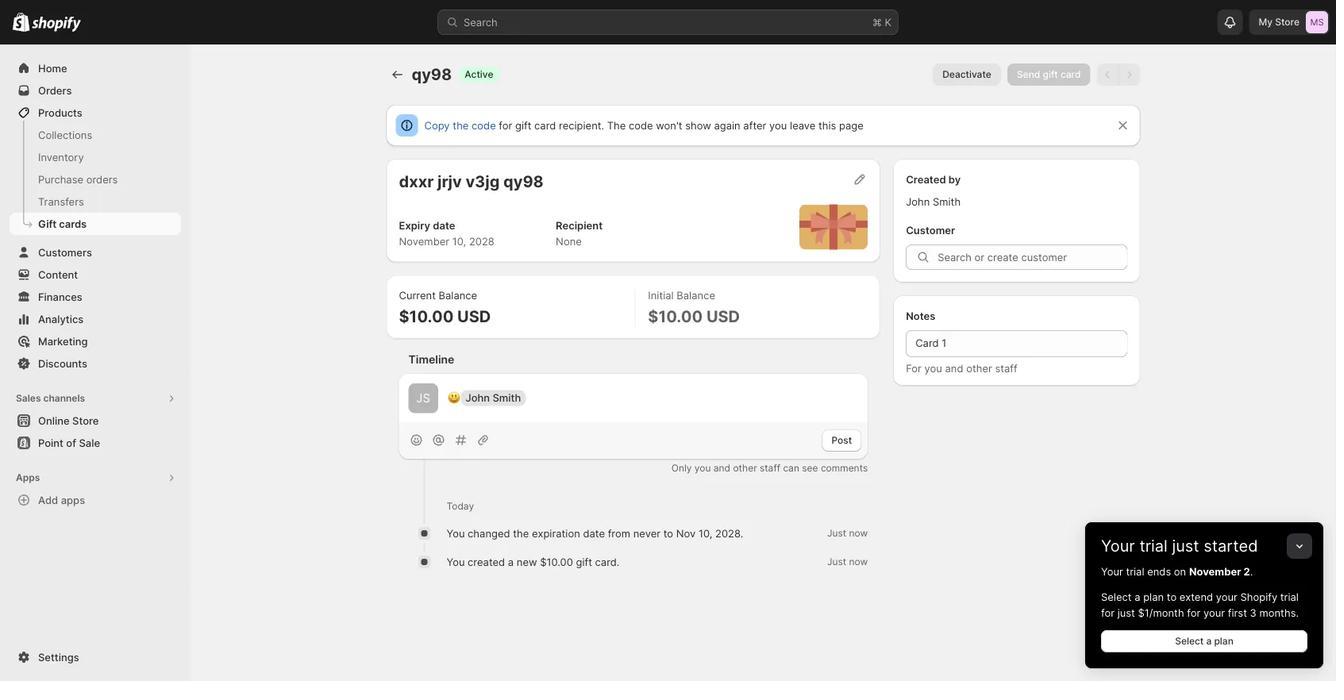 Task type: vqa. For each thing, say whether or not it's contained in the screenshot.
changing
no



Task type: locate. For each thing, give the bounding box(es) containing it.
now
[[849, 528, 868, 539], [849, 556, 868, 568]]

created
[[468, 556, 505, 568]]

balance right current
[[439, 290, 478, 302]]

qy98 right v3jg
[[504, 172, 544, 191]]

by
[[949, 173, 961, 185]]

0 vertical spatial other
[[967, 362, 993, 375]]

2 balance from the left
[[677, 290, 716, 302]]

your up your trial ends on november 2 .
[[1102, 537, 1136, 556]]

1 vertical spatial you
[[447, 556, 465, 568]]

code right copy
[[472, 119, 496, 131]]

0 vertical spatial november
[[399, 236, 450, 248]]

gift right send
[[1043, 69, 1059, 80]]

cards
[[59, 218, 87, 230]]

trial for just
[[1140, 537, 1168, 556]]

a up $1/month in the bottom of the page
[[1135, 591, 1141, 603]]

john
[[906, 195, 930, 208], [466, 392, 490, 404]]

1 horizontal spatial john
[[906, 195, 930, 208]]

started
[[1204, 537, 1259, 556]]

shopify image
[[13, 12, 30, 32], [32, 16, 81, 32]]

smith right 😃
[[493, 392, 521, 404]]

1 vertical spatial qy98
[[504, 172, 544, 191]]

qy98 left active at the top left of page
[[412, 65, 452, 84]]

1 just now from the top
[[828, 528, 868, 539]]

1 balance from the left
[[439, 290, 478, 302]]

1 vertical spatial just
[[828, 556, 847, 568]]

a inside select a plan to extend your shopify trial for just $1/month for your first 3 months.
[[1135, 591, 1141, 603]]

0 vertical spatial just
[[828, 528, 847, 539]]

0 horizontal spatial date
[[433, 220, 456, 232]]

1 you from the top
[[447, 527, 465, 540]]

other left can on the right of page
[[733, 463, 757, 474]]

0 vertical spatial gift
[[1043, 69, 1059, 80]]

1 horizontal spatial a
[[1135, 591, 1141, 603]]

point of sale button
[[0, 432, 191, 454]]

2 horizontal spatial you
[[925, 362, 943, 375]]

2 vertical spatial a
[[1207, 636, 1212, 647]]

1 just from the top
[[828, 528, 847, 539]]

2 horizontal spatial gift
[[1043, 69, 1059, 80]]

1 vertical spatial select
[[1176, 636, 1204, 647]]

balance right initial
[[677, 290, 716, 302]]

1 horizontal spatial november
[[1190, 566, 1242, 578]]

1 horizontal spatial balance
[[677, 290, 716, 302]]

0 horizontal spatial john
[[466, 392, 490, 404]]

10, left "2028"
[[453, 236, 466, 248]]

Add a note text field
[[906, 330, 1128, 357]]

for up v3jg
[[499, 119, 513, 131]]

trial up the months.
[[1281, 591, 1299, 603]]

just
[[1173, 537, 1200, 556], [1118, 607, 1136, 619]]

1 vertical spatial other
[[733, 463, 757, 474]]

online store link
[[10, 410, 181, 432]]

plan down the first
[[1215, 636, 1234, 647]]

for you and other staff
[[906, 362, 1018, 375]]

deactivate button
[[933, 64, 1002, 86]]

2 vertical spatial you
[[695, 463, 711, 474]]

plan up $1/month in the bottom of the page
[[1144, 591, 1165, 603]]

transfers
[[38, 195, 84, 208]]

plan inside select a plan to extend your shopify trial for just $1/month for your first 3 months.
[[1144, 591, 1165, 603]]

staff left can on the right of page
[[760, 463, 781, 474]]

1 horizontal spatial other
[[967, 362, 993, 375]]

usd inside initial balance $10.00 usd
[[707, 307, 740, 326]]

0 vertical spatial select
[[1102, 591, 1132, 603]]

just inside select a plan to extend your shopify trial for just $1/month for your first 3 months.
[[1118, 607, 1136, 619]]

a for select a plan
[[1207, 636, 1212, 647]]

$10.00 down expiration
[[540, 556, 573, 568]]

0 vertical spatial trial
[[1140, 537, 1168, 556]]

you
[[770, 119, 787, 131], [925, 362, 943, 375], [695, 463, 711, 474]]

1 horizontal spatial for
[[1102, 607, 1115, 619]]

card inside button
[[1061, 69, 1081, 80]]

settings
[[38, 651, 79, 664]]

1 horizontal spatial usd
[[707, 307, 740, 326]]

1 horizontal spatial smith
[[933, 195, 961, 208]]

date right expiry
[[433, 220, 456, 232]]

and right only
[[714, 463, 731, 474]]

0 horizontal spatial shopify image
[[13, 12, 30, 32]]

1 vertical spatial november
[[1190, 566, 1242, 578]]

10, right nov
[[699, 527, 713, 540]]

1 vertical spatial gift
[[516, 119, 532, 131]]

usd
[[458, 307, 491, 326], [707, 307, 740, 326]]

2 your from the top
[[1102, 566, 1124, 578]]

1 horizontal spatial just
[[1173, 537, 1200, 556]]

staff for only you and other staff can see comments
[[760, 463, 781, 474]]

staff
[[996, 362, 1018, 375], [760, 463, 781, 474]]

0 horizontal spatial and
[[714, 463, 731, 474]]

date
[[433, 220, 456, 232], [583, 527, 605, 540]]

other for only
[[733, 463, 757, 474]]

1 horizontal spatial qy98
[[504, 172, 544, 191]]

1 horizontal spatial 10,
[[699, 527, 713, 540]]

2 vertical spatial gift
[[576, 556, 593, 568]]

you right 'for'
[[925, 362, 943, 375]]

recipient
[[556, 220, 603, 232]]

nov
[[677, 527, 696, 540]]

you for only you and other staff can see comments
[[695, 463, 711, 474]]

date left 'from'
[[583, 527, 605, 540]]

collections link
[[10, 124, 181, 146]]

0 horizontal spatial other
[[733, 463, 757, 474]]

for left $1/month in the bottom of the page
[[1102, 607, 1115, 619]]

staff down the add a note text box
[[996, 362, 1018, 375]]

1 vertical spatial the
[[513, 527, 529, 540]]

$10.00 inside initial balance $10.00 usd
[[648, 307, 703, 326]]

.
[[1251, 566, 1254, 578]]

to left nov
[[664, 527, 674, 540]]

show
[[686, 119, 712, 131]]

you down today
[[447, 527, 465, 540]]

just now
[[828, 528, 868, 539], [828, 556, 868, 568]]

balance inside current balance $10.00 usd
[[439, 290, 478, 302]]

card.
[[595, 556, 620, 568]]

0 vertical spatial your
[[1217, 591, 1238, 603]]

you right only
[[695, 463, 711, 474]]

other
[[967, 362, 993, 375], [733, 463, 757, 474]]

customers
[[38, 246, 92, 259]]

can
[[784, 463, 800, 474]]

trial up ends
[[1140, 537, 1168, 556]]

gift left card.
[[576, 556, 593, 568]]

just left $1/month in the bottom of the page
[[1118, 607, 1136, 619]]

1 vertical spatial john
[[466, 392, 490, 404]]

1 vertical spatial a
[[1135, 591, 1141, 603]]

1 vertical spatial just now
[[828, 556, 868, 568]]

1 horizontal spatial date
[[583, 527, 605, 540]]

0 horizontal spatial card
[[535, 119, 556, 131]]

0 horizontal spatial store
[[72, 415, 99, 427]]

0 vertical spatial your
[[1102, 537, 1136, 556]]

select for select a plan to extend your shopify trial for just $1/month for your first 3 months.
[[1102, 591, 1132, 603]]

k
[[885, 16, 892, 28]]

of
[[66, 437, 76, 449]]

2 usd from the left
[[707, 307, 740, 326]]

1 vertical spatial you
[[925, 362, 943, 375]]

0 vertical spatial to
[[664, 527, 674, 540]]

0 horizontal spatial just
[[1118, 607, 1136, 619]]

1 vertical spatial card
[[535, 119, 556, 131]]

gift inside button
[[1043, 69, 1059, 80]]

1 vertical spatial trial
[[1127, 566, 1145, 578]]

v3jg
[[466, 172, 500, 191]]

2 you from the top
[[447, 556, 465, 568]]

card left previous image
[[1061, 69, 1081, 80]]

2 just from the top
[[828, 556, 847, 568]]

1 horizontal spatial you
[[770, 119, 787, 131]]

your
[[1217, 591, 1238, 603], [1204, 607, 1226, 619]]

⌘ k
[[873, 16, 892, 28]]

just for you created a new $10.00 gift card.
[[828, 556, 847, 568]]

to up $1/month in the bottom of the page
[[1167, 591, 1177, 603]]

your left the first
[[1204, 607, 1226, 619]]

1 vertical spatial and
[[714, 463, 731, 474]]

0 horizontal spatial code
[[472, 119, 496, 131]]

you for you created a new $10.00 gift card.
[[447, 556, 465, 568]]

a down select a plan to extend your shopify trial for just $1/month for your first 3 months.
[[1207, 636, 1212, 647]]

you for you changed the expiration date from never to nov 10, 2028.
[[447, 527, 465, 540]]

select a plan link
[[1102, 631, 1308, 653]]

gift left recipient.
[[516, 119, 532, 131]]

trial inside select a plan to extend your shopify trial for just $1/month for your first 3 months.
[[1281, 591, 1299, 603]]

0 horizontal spatial staff
[[760, 463, 781, 474]]

0 horizontal spatial balance
[[439, 290, 478, 302]]

to
[[664, 527, 674, 540], [1167, 591, 1177, 603]]

john down created in the top right of the page
[[906, 195, 930, 208]]

0 vertical spatial the
[[453, 119, 469, 131]]

orders
[[86, 173, 118, 185]]

balance inside initial balance $10.00 usd
[[677, 290, 716, 302]]

0 horizontal spatial $10.00
[[399, 307, 454, 326]]

point of sale
[[38, 437, 100, 449]]

november down started
[[1190, 566, 1242, 578]]

trial left ends
[[1127, 566, 1145, 578]]

none
[[556, 236, 582, 248]]

1 vertical spatial smith
[[493, 392, 521, 404]]

0 horizontal spatial to
[[664, 527, 674, 540]]

your trial just started
[[1102, 537, 1259, 556]]

0 horizontal spatial the
[[453, 119, 469, 131]]

your inside dropdown button
[[1102, 537, 1136, 556]]

0 vertical spatial smith
[[933, 195, 961, 208]]

store inside button
[[72, 415, 99, 427]]

1 horizontal spatial select
[[1176, 636, 1204, 647]]

0 horizontal spatial select
[[1102, 591, 1132, 603]]

1 horizontal spatial staff
[[996, 362, 1018, 375]]

the up new
[[513, 527, 529, 540]]

1 vertical spatial date
[[583, 527, 605, 540]]

date inside "expiry date november 10, 2028"
[[433, 220, 456, 232]]

gift cards
[[38, 218, 87, 230]]

1 horizontal spatial code
[[629, 119, 653, 131]]

store for my store
[[1276, 16, 1300, 28]]

you right "after"
[[770, 119, 787, 131]]

post
[[832, 435, 852, 446]]

1 your from the top
[[1102, 537, 1136, 556]]

store right my
[[1276, 16, 1300, 28]]

plan
[[1144, 591, 1165, 603], [1215, 636, 1234, 647]]

2 horizontal spatial $10.00
[[648, 307, 703, 326]]

select down select a plan to extend your shopify trial for just $1/month for your first 3 months.
[[1176, 636, 1204, 647]]

smith inside leave a comment... text box
[[493, 392, 521, 404]]

0 horizontal spatial you
[[695, 463, 711, 474]]

your up the first
[[1217, 591, 1238, 603]]

store for online store
[[72, 415, 99, 427]]

1 code from the left
[[472, 119, 496, 131]]

collections
[[38, 129, 92, 141]]

2 horizontal spatial a
[[1207, 636, 1212, 647]]

and right 'for'
[[946, 362, 964, 375]]

2 vertical spatial trial
[[1281, 591, 1299, 603]]

inventory
[[38, 151, 84, 163]]

orders link
[[10, 79, 181, 102]]

store
[[1276, 16, 1300, 28], [72, 415, 99, 427]]

smith down by
[[933, 195, 961, 208]]

0 horizontal spatial 10,
[[453, 236, 466, 248]]

avatar with initials j s image
[[409, 384, 438, 413]]

$10.00 for initial balance $10.00 usd
[[648, 307, 703, 326]]

your
[[1102, 537, 1136, 556], [1102, 566, 1124, 578]]

for down extend
[[1188, 607, 1201, 619]]

november down expiry
[[399, 236, 450, 248]]

1 vertical spatial now
[[849, 556, 868, 568]]

0 vertical spatial and
[[946, 362, 964, 375]]

you left created
[[447, 556, 465, 568]]

analytics
[[38, 313, 84, 325]]

won't
[[656, 119, 683, 131]]

$10.00 down current
[[399, 307, 454, 326]]

1 vertical spatial plan
[[1215, 636, 1234, 647]]

0 vertical spatial a
[[508, 556, 514, 568]]

trial inside dropdown button
[[1140, 537, 1168, 556]]

smith
[[933, 195, 961, 208], [493, 392, 521, 404]]

1 horizontal spatial and
[[946, 362, 964, 375]]

1 now from the top
[[849, 528, 868, 539]]

1 vertical spatial to
[[1167, 591, 1177, 603]]

usd for current balance $10.00 usd
[[458, 307, 491, 326]]

created
[[906, 173, 947, 185]]

0 vertical spatial store
[[1276, 16, 1300, 28]]

$10.00 inside current balance $10.00 usd
[[399, 307, 454, 326]]

usd inside current balance $10.00 usd
[[458, 307, 491, 326]]

0 horizontal spatial gift
[[516, 119, 532, 131]]

add apps
[[38, 494, 85, 506]]

recipient.
[[559, 119, 605, 131]]

0 horizontal spatial qy98
[[412, 65, 452, 84]]

john smith
[[906, 195, 961, 208]]

0 vertical spatial card
[[1061, 69, 1081, 80]]

1 vertical spatial store
[[72, 415, 99, 427]]

next image
[[1122, 67, 1138, 83]]

2 now from the top
[[849, 556, 868, 568]]

just
[[828, 528, 847, 539], [828, 556, 847, 568]]

0 vertical spatial just now
[[828, 528, 868, 539]]

just inside dropdown button
[[1173, 537, 1200, 556]]

0 horizontal spatial plan
[[1144, 591, 1165, 603]]

first
[[1229, 607, 1248, 619]]

store up sale
[[72, 415, 99, 427]]

0 vertical spatial now
[[849, 528, 868, 539]]

expiry date november 10, 2028
[[399, 220, 495, 248]]

$10.00 for current balance $10.00 usd
[[399, 307, 454, 326]]

0 vertical spatial john
[[906, 195, 930, 208]]

select inside select a plan to extend your shopify trial for just $1/month for your first 3 months.
[[1102, 591, 1132, 603]]

1 horizontal spatial to
[[1167, 591, 1177, 603]]

now for you changed the expiration date from never to nov 10, 2028.
[[849, 528, 868, 539]]

$10.00
[[399, 307, 454, 326], [648, 307, 703, 326], [540, 556, 573, 568]]

home
[[38, 62, 67, 74]]

initial
[[648, 290, 674, 302]]

the
[[453, 119, 469, 131], [513, 527, 529, 540]]

0 vertical spatial date
[[433, 220, 456, 232]]

created by
[[906, 173, 961, 185]]

other down the add a note text box
[[967, 362, 993, 375]]

1 horizontal spatial store
[[1276, 16, 1300, 28]]

after
[[744, 119, 767, 131]]

select down your trial ends on november 2 .
[[1102, 591, 1132, 603]]

0 vertical spatial staff
[[996, 362, 1018, 375]]

⌘
[[873, 16, 882, 28]]

2 just now from the top
[[828, 556, 868, 568]]

jrjv
[[438, 172, 462, 191]]

$10.00 down initial
[[648, 307, 703, 326]]

the right copy
[[453, 119, 469, 131]]

qy98
[[412, 65, 452, 84], [504, 172, 544, 191]]

1 horizontal spatial the
[[513, 527, 529, 540]]

your left ends
[[1102, 566, 1124, 578]]

0 vertical spatial plan
[[1144, 591, 1165, 603]]

november
[[399, 236, 450, 248], [1190, 566, 1242, 578]]

just for you changed the expiration date from never to nov 10, 2028.
[[828, 528, 847, 539]]

1 usd from the left
[[458, 307, 491, 326]]

sale
[[79, 437, 100, 449]]

0 horizontal spatial usd
[[458, 307, 491, 326]]

1 vertical spatial staff
[[760, 463, 781, 474]]

1 horizontal spatial shopify image
[[32, 16, 81, 32]]

card left recipient.
[[535, 119, 556, 131]]

send
[[1017, 69, 1041, 80]]

2
[[1244, 566, 1251, 578]]

usd for initial balance $10.00 usd
[[707, 307, 740, 326]]

trial
[[1140, 537, 1168, 556], [1127, 566, 1145, 578], [1281, 591, 1299, 603]]

just up on
[[1173, 537, 1200, 556]]

john right 😃
[[466, 392, 490, 404]]

code right the
[[629, 119, 653, 131]]

a left new
[[508, 556, 514, 568]]

this
[[819, 119, 837, 131]]

sales channels button
[[10, 388, 181, 410]]

your for your trial ends on november 2 .
[[1102, 566, 1124, 578]]

recipient none
[[556, 220, 603, 248]]

10,
[[453, 236, 466, 248], [699, 527, 713, 540]]



Task type: describe. For each thing, give the bounding box(es) containing it.
previous image
[[1101, 67, 1116, 83]]

expiry
[[399, 220, 431, 232]]

finances link
[[10, 286, 181, 308]]

dxxr jrjv v3jg qy98 button
[[399, 172, 544, 191]]

initial balance $10.00 usd
[[648, 290, 740, 326]]

balance for initial balance $10.00 usd
[[677, 290, 716, 302]]

just now for you changed the expiration date from never to nov 10, 2028.
[[828, 528, 868, 539]]

from
[[608, 527, 631, 540]]

copy
[[425, 119, 450, 131]]

settings link
[[10, 647, 181, 669]]

Search or create customer text field
[[938, 245, 1128, 270]]

just now for you created a new $10.00 gift card.
[[828, 556, 868, 568]]

my store image
[[1307, 11, 1329, 33]]

see
[[802, 463, 819, 474]]

discounts link
[[10, 353, 181, 375]]

2028
[[469, 236, 495, 248]]

changed
[[468, 527, 510, 540]]

staff for for you and other staff
[[996, 362, 1018, 375]]

gift
[[38, 218, 57, 230]]

customers link
[[10, 241, 181, 264]]

your for your trial just started
[[1102, 537, 1136, 556]]

2 code from the left
[[629, 119, 653, 131]]

ends
[[1148, 566, 1172, 578]]

customer
[[906, 224, 956, 236]]

november inside "expiry date november 10, 2028"
[[399, 236, 450, 248]]

gift cards link
[[10, 213, 181, 235]]

plan for select a plan to extend your shopify trial for just $1/month for your first 3 months.
[[1144, 591, 1165, 603]]

products
[[38, 106, 82, 119]]

marketing link
[[10, 330, 181, 353]]

current balance $10.00 usd
[[399, 290, 491, 326]]

post button
[[822, 430, 862, 452]]

1 vertical spatial your
[[1204, 607, 1226, 619]]

select for select a plan
[[1176, 636, 1204, 647]]

for
[[906, 362, 922, 375]]

online store
[[38, 415, 99, 427]]

1 horizontal spatial $10.00
[[540, 556, 573, 568]]

to inside select a plan to extend your shopify trial for just $1/month for your first 3 months.
[[1167, 591, 1177, 603]]

today
[[447, 501, 474, 512]]

10, inside "expiry date november 10, 2028"
[[453, 236, 466, 248]]

your trial just started button
[[1086, 523, 1324, 556]]

comments
[[821, 463, 868, 474]]

0 vertical spatial qy98
[[412, 65, 452, 84]]

balance for current balance $10.00 usd
[[439, 290, 478, 302]]

point of sale link
[[10, 432, 181, 454]]

now for you created a new $10.00 gift card.
[[849, 556, 868, 568]]

a for select a plan to extend your shopify trial for just $1/month for your first 3 months.
[[1135, 591, 1141, 603]]

content link
[[10, 264, 181, 286]]

😃 john smith
[[448, 392, 521, 404]]

select a plan
[[1176, 636, 1234, 647]]

purchase orders link
[[10, 168, 181, 191]]

channels
[[43, 393, 85, 404]]

and for for
[[946, 362, 964, 375]]

content
[[38, 268, 78, 281]]

😃
[[448, 392, 458, 404]]

2028.
[[716, 527, 744, 540]]

sales
[[16, 393, 41, 404]]

leave
[[790, 119, 816, 131]]

0 horizontal spatial a
[[508, 556, 514, 568]]

never
[[634, 527, 661, 540]]

plan for select a plan
[[1215, 636, 1234, 647]]

dxxr jrjv v3jg qy98
[[399, 172, 544, 191]]

your trial ends on november 2 .
[[1102, 566, 1254, 578]]

and for only
[[714, 463, 731, 474]]

Leave a comment... text field
[[448, 391, 859, 406]]

months.
[[1260, 607, 1300, 619]]

add
[[38, 494, 58, 506]]

3
[[1251, 607, 1257, 619]]

only
[[672, 463, 692, 474]]

copy the code button
[[415, 114, 506, 137]]

select a plan to extend your shopify trial for just $1/month for your first 3 months.
[[1102, 591, 1300, 619]]

my store
[[1259, 16, 1300, 28]]

john inside leave a comment... text box
[[466, 392, 490, 404]]

purchase
[[38, 173, 83, 185]]

new
[[517, 556, 537, 568]]

0 vertical spatial you
[[770, 119, 787, 131]]

your trial just started element
[[1086, 564, 1324, 669]]

online store button
[[0, 410, 191, 432]]

analytics link
[[10, 308, 181, 330]]

again
[[714, 119, 741, 131]]

send gift card button
[[1008, 64, 1091, 86]]

you created a new $10.00 gift card.
[[447, 556, 620, 568]]

dxxr
[[399, 172, 434, 191]]

november inside your trial just started element
[[1190, 566, 1242, 578]]

trial for ends
[[1127, 566, 1145, 578]]

the
[[607, 119, 626, 131]]

other for for
[[967, 362, 993, 375]]

0 horizontal spatial for
[[499, 119, 513, 131]]

my
[[1259, 16, 1273, 28]]

2 horizontal spatial for
[[1188, 607, 1201, 619]]

home link
[[10, 57, 181, 79]]

1 vertical spatial 10,
[[699, 527, 713, 540]]

discounts
[[38, 357, 87, 370]]

you for for you and other staff
[[925, 362, 943, 375]]

$1/month
[[1139, 607, 1185, 619]]

apps button
[[10, 467, 181, 489]]

shopify
[[1241, 591, 1278, 603]]

apps
[[16, 472, 40, 484]]

expiration
[[532, 527, 580, 540]]

send gift card
[[1017, 69, 1081, 80]]

online
[[38, 415, 70, 427]]

orders
[[38, 84, 72, 97]]

products link
[[10, 102, 181, 124]]

extend
[[1180, 591, 1214, 603]]

you changed the expiration date from never to nov 10, 2028.
[[447, 527, 744, 540]]



